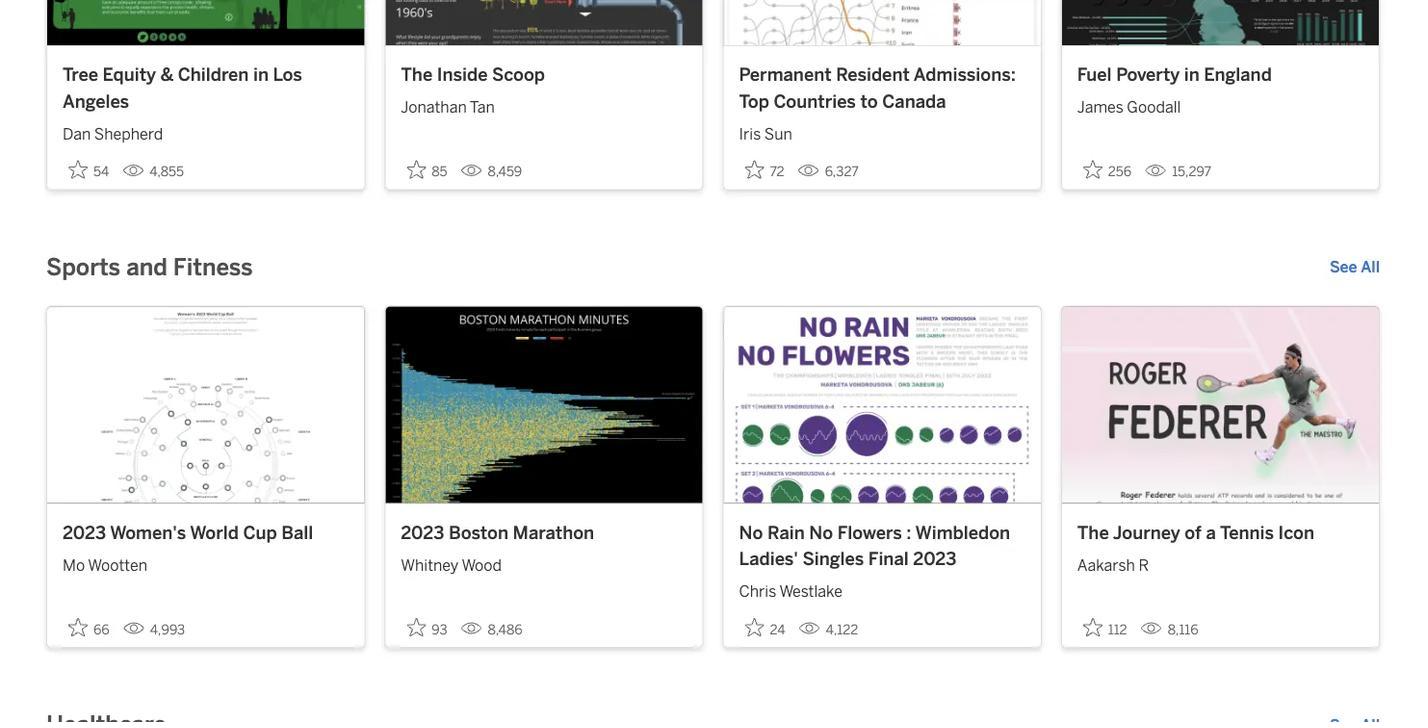 Task type: vqa. For each thing, say whether or not it's contained in the screenshot.
The Logo
no



Task type: describe. For each thing, give the bounding box(es) containing it.
aakarsh r link
[[1078, 546, 1364, 577]]

Add Favorite button
[[63, 612, 115, 644]]

countries
[[774, 91, 856, 112]]

ladies'
[[739, 549, 799, 570]]

2023 inside no rain no flowers : wimbledon ladies' singles final 2023
[[914, 549, 957, 570]]

add favorite button for 2023 boston marathon
[[401, 612, 453, 644]]

whitney wood
[[401, 556, 502, 575]]

goodall
[[1128, 98, 1181, 117]]

admissions:
[[914, 64, 1016, 85]]

in inside tree equity & children in los angeles
[[253, 64, 269, 85]]

112
[[1109, 622, 1128, 638]]

fitness
[[173, 253, 253, 281]]

66
[[93, 622, 110, 638]]

angeles
[[63, 91, 129, 112]]

the inside scoop
[[401, 64, 545, 85]]

of
[[1185, 522, 1202, 544]]

workbook thumbnail image for scoop
[[386, 0, 703, 45]]

dan
[[63, 125, 91, 143]]

256
[[1109, 164, 1132, 180]]

equity
[[103, 64, 156, 85]]

all
[[1361, 258, 1381, 277]]

to
[[861, 91, 878, 112]]

wimbledon
[[916, 522, 1011, 544]]

iris sun link
[[739, 115, 1026, 145]]

the journey of a tennis icon link
[[1078, 520, 1364, 546]]

tennis
[[1221, 522, 1275, 544]]

fuel poverty in england
[[1078, 64, 1273, 85]]

chris westlake
[[739, 583, 843, 601]]

the journey of a tennis icon
[[1078, 522, 1315, 544]]

15,297 views element
[[1138, 156, 1220, 187]]

wootten
[[88, 556, 147, 575]]

2023 boston marathon
[[401, 522, 595, 544]]

2023 women's world cup ball
[[63, 522, 313, 544]]

inside
[[437, 64, 488, 85]]

tree
[[63, 64, 98, 85]]

mo
[[63, 556, 85, 575]]

mo wootten
[[63, 556, 147, 575]]

whitney wood link
[[401, 546, 687, 577]]

93
[[432, 622, 448, 638]]

8,486 views element
[[453, 614, 530, 646]]

rain
[[768, 522, 805, 544]]

aakarsh
[[1078, 556, 1136, 575]]

6,327 views element
[[791, 156, 867, 187]]

children
[[178, 64, 249, 85]]

sports
[[46, 253, 121, 281]]

poverty
[[1117, 64, 1180, 85]]

resident
[[836, 64, 910, 85]]

marathon
[[513, 522, 595, 544]]

8,116 views element
[[1134, 614, 1207, 646]]

top
[[739, 91, 770, 112]]

fuel
[[1078, 64, 1112, 85]]

westlake
[[780, 583, 843, 601]]

world
[[190, 522, 239, 544]]

women's
[[110, 522, 186, 544]]

shepherd
[[94, 125, 163, 143]]

ball
[[282, 522, 313, 544]]



Task type: locate. For each thing, give the bounding box(es) containing it.
no rain no flowers : wimbledon ladies' singles final 2023
[[739, 522, 1011, 570]]

sports and fitness
[[46, 253, 253, 281]]

boston
[[449, 522, 509, 544]]

workbook thumbnail image for of
[[1062, 307, 1380, 504]]

tree equity & children in los angeles link
[[63, 62, 349, 115]]

8,116
[[1168, 622, 1199, 638]]

2023 up mo
[[63, 522, 106, 544]]

0 horizontal spatial the
[[401, 64, 433, 85]]

no rain no flowers : wimbledon ladies' singles final 2023 link
[[739, 520, 1026, 573]]

add favorite button containing 93
[[401, 612, 453, 644]]

mo wootten link
[[63, 546, 349, 577]]

tan
[[470, 98, 495, 117]]

james goodall
[[1078, 98, 1181, 117]]

0 horizontal spatial in
[[253, 64, 269, 85]]

los
[[273, 64, 302, 85]]

54
[[93, 164, 109, 180]]

flowers
[[838, 522, 903, 544]]

add favorite button containing 256
[[1078, 154, 1138, 185]]

no up ladies'
[[739, 522, 763, 544]]

Add Favorite button
[[739, 154, 791, 185]]

72
[[770, 164, 785, 180]]

1 no from the left
[[739, 522, 763, 544]]

add favorite button down whitney
[[401, 612, 453, 644]]

iris
[[739, 125, 761, 143]]

:
[[907, 522, 912, 544]]

1 in from the left
[[253, 64, 269, 85]]

4,993
[[150, 622, 185, 638]]

permanent resident admissions: top countries to canada link
[[739, 62, 1026, 115]]

no up singles
[[810, 522, 834, 544]]

the inside "link"
[[1078, 522, 1110, 544]]

1 horizontal spatial 2023
[[401, 522, 445, 544]]

final
[[869, 549, 909, 570]]

jonathan tan
[[401, 98, 495, 117]]

Add Favorite button
[[63, 154, 115, 185]]

workbook thumbnail image for &
[[47, 0, 364, 45]]

8,459
[[488, 164, 522, 180]]

the up aakarsh
[[1078, 522, 1110, 544]]

1 horizontal spatial in
[[1185, 64, 1200, 85]]

james goodall link
[[1078, 88, 1364, 119]]

canada
[[883, 91, 947, 112]]

permanent resident admissions: top countries to canada
[[739, 64, 1016, 112]]

workbook thumbnail image for in
[[1062, 0, 1380, 45]]

sun
[[765, 125, 793, 143]]

1 horizontal spatial no
[[810, 522, 834, 544]]

iris sun
[[739, 125, 793, 143]]

sports and fitness heading
[[46, 252, 253, 283]]

2 horizontal spatial 2023
[[914, 549, 957, 570]]

2023 up whitney
[[401, 522, 445, 544]]

journey
[[1113, 522, 1181, 544]]

the up jonathan
[[401, 64, 433, 85]]

in
[[253, 64, 269, 85], [1185, 64, 1200, 85]]

a
[[1207, 522, 1217, 544]]

2 in from the left
[[1185, 64, 1200, 85]]

see all sports and fitness element
[[1330, 256, 1381, 279]]

workbook thumbnail image for marathon
[[386, 307, 703, 504]]

see all
[[1330, 258, 1381, 277]]

add favorite button down james
[[1078, 154, 1138, 185]]

workbook thumbnail image
[[47, 0, 364, 45], [386, 0, 703, 45], [724, 0, 1041, 45], [1062, 0, 1380, 45], [47, 307, 364, 504], [386, 307, 703, 504], [724, 307, 1041, 504], [1062, 307, 1380, 504]]

2023 down the wimbledon
[[914, 549, 957, 570]]

singles
[[803, 549, 864, 570]]

Add Favorite button
[[401, 154, 453, 185], [1078, 154, 1138, 185], [401, 612, 453, 644], [739, 612, 792, 644]]

2023 women's world cup ball link
[[63, 520, 349, 546]]

in inside fuel poverty in england link
[[1185, 64, 1200, 85]]

add favorite button containing 85
[[401, 154, 453, 185]]

0 horizontal spatial 2023
[[63, 522, 106, 544]]

add favorite button down "chris"
[[739, 612, 792, 644]]

85
[[432, 164, 448, 180]]

the
[[401, 64, 433, 85], [1078, 522, 1110, 544]]

cup
[[243, 522, 277, 544]]

4,122
[[826, 622, 859, 638]]

Add Favorite button
[[1078, 612, 1134, 644]]

whitney
[[401, 556, 459, 575]]

8,459 views element
[[453, 156, 530, 187]]

james
[[1078, 98, 1124, 117]]

2023
[[63, 522, 106, 544], [401, 522, 445, 544], [914, 549, 957, 570]]

the for the journey of a tennis icon
[[1078, 522, 1110, 544]]

scoop
[[492, 64, 545, 85]]

dan shepherd
[[63, 125, 163, 143]]

icon
[[1279, 522, 1315, 544]]

4,122 views element
[[792, 614, 866, 646]]

see
[[1330, 258, 1358, 277]]

permanent
[[739, 64, 832, 85]]

15,297
[[1173, 164, 1212, 180]]

jonathan
[[401, 98, 467, 117]]

4,855 views element
[[115, 156, 192, 187]]

add favorite button containing 24
[[739, 612, 792, 644]]

1 horizontal spatial the
[[1078, 522, 1110, 544]]

in left "los"
[[253, 64, 269, 85]]

healthcare heading
[[46, 710, 167, 723]]

add favorite button for no rain no flowers : wimbledon ladies' singles final 2023
[[739, 612, 792, 644]]

no
[[739, 522, 763, 544], [810, 522, 834, 544]]

2 no from the left
[[810, 522, 834, 544]]

see all link
[[1330, 256, 1381, 279]]

aakarsh r
[[1078, 556, 1150, 575]]

tree equity & children in los angeles
[[63, 64, 302, 112]]

wood
[[462, 556, 502, 575]]

workbook thumbnail image for no
[[724, 307, 1041, 504]]

jonathan tan link
[[401, 88, 687, 119]]

the for the inside scoop
[[401, 64, 433, 85]]

dan shepherd link
[[63, 115, 349, 145]]

2023 for 2023 boston marathon
[[401, 522, 445, 544]]

workbook thumbnail image for admissions:
[[724, 0, 1041, 45]]

england
[[1205, 64, 1273, 85]]

and
[[126, 253, 167, 281]]

&
[[161, 64, 173, 85]]

4,993 views element
[[115, 614, 193, 646]]

see all healthcare element
[[1330, 714, 1381, 723]]

add favorite button for the inside scoop
[[401, 154, 453, 185]]

2023 boston marathon link
[[401, 520, 687, 546]]

workbook thumbnail image for world
[[47, 307, 364, 504]]

in up james goodall link
[[1185, 64, 1200, 85]]

add favorite button for fuel poverty in england
[[1078, 154, 1138, 185]]

4,855
[[150, 164, 184, 180]]

fuel poverty in england link
[[1078, 62, 1364, 88]]

chris
[[739, 583, 777, 601]]

2023 for 2023 women's world cup ball
[[63, 522, 106, 544]]

r
[[1139, 556, 1150, 575]]

0 horizontal spatial no
[[739, 522, 763, 544]]

8,486
[[488, 622, 523, 638]]

chris westlake link
[[739, 573, 1026, 604]]

24
[[770, 622, 786, 638]]

1 vertical spatial the
[[1078, 522, 1110, 544]]

add favorite button down jonathan
[[401, 154, 453, 185]]

0 vertical spatial the
[[401, 64, 433, 85]]

6,327
[[825, 164, 859, 180]]

the inside scoop link
[[401, 62, 687, 88]]



